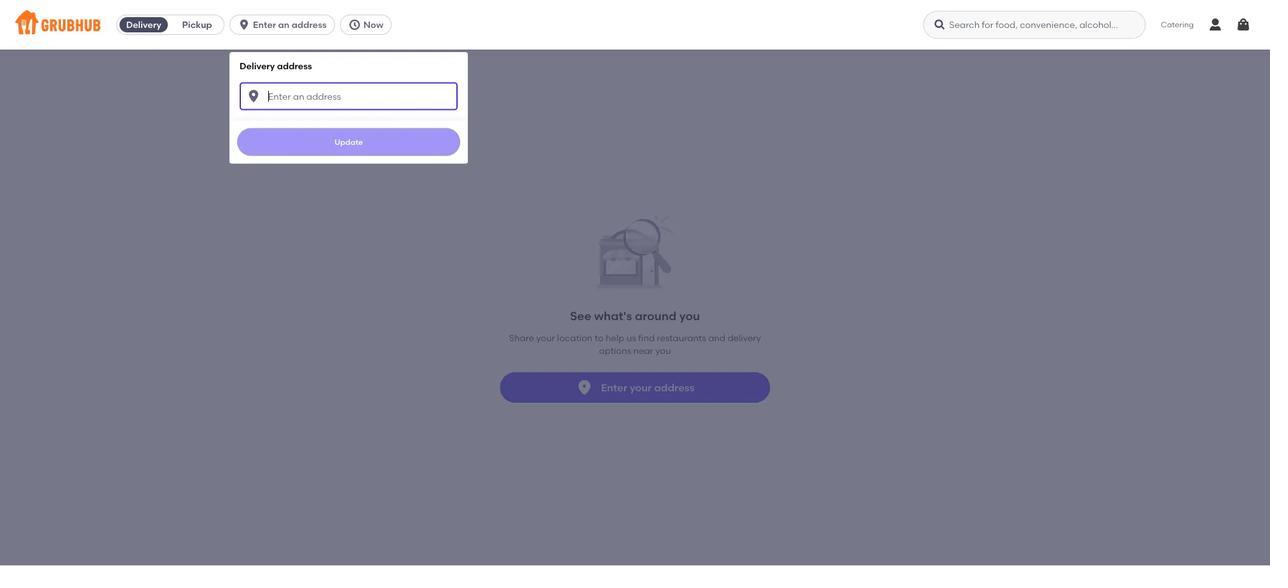 Task type: locate. For each thing, give the bounding box(es) containing it.
enter your address button
[[500, 373, 770, 403]]

1 vertical spatial your
[[630, 382, 652, 394]]

svg image inside now button
[[348, 18, 361, 31]]

your down the near at the bottom of the page
[[630, 382, 652, 394]]

1 horizontal spatial enter
[[601, 382, 627, 394]]

address right the an
[[292, 19, 327, 30]]

you up restaurants
[[679, 309, 700, 323]]

your for enter
[[630, 382, 652, 394]]

0 horizontal spatial you
[[655, 345, 671, 356]]

delivery for delivery
[[126, 19, 161, 30]]

delivery left pickup button
[[126, 19, 161, 30]]

address
[[292, 19, 327, 30], [277, 60, 312, 71], [654, 382, 695, 394]]

1 horizontal spatial svg image
[[1236, 17, 1251, 32]]

share
[[509, 332, 534, 343]]

delivery for delivery address
[[240, 60, 275, 71]]

1 vertical spatial delivery
[[240, 60, 275, 71]]

1 vertical spatial svg image
[[246, 89, 261, 104]]

1 horizontal spatial your
[[630, 382, 652, 394]]

1 horizontal spatial delivery
[[240, 60, 275, 71]]

enter right position icon
[[601, 382, 627, 394]]

delivery
[[728, 332, 761, 343]]

2 horizontal spatial svg image
[[933, 18, 946, 31]]

enter
[[253, 19, 276, 30], [601, 382, 627, 394]]

address down restaurants
[[654, 382, 695, 394]]

now
[[364, 19, 383, 30]]

address for enter your address
[[654, 382, 695, 394]]

enter left the an
[[253, 19, 276, 30]]

3 svg image from the left
[[933, 18, 946, 31]]

1 vertical spatial enter
[[601, 382, 627, 394]]

1 vertical spatial you
[[655, 345, 671, 356]]

1 horizontal spatial svg image
[[348, 18, 361, 31]]

catering button
[[1152, 10, 1203, 39]]

what's
[[594, 309, 632, 323]]

0 horizontal spatial svg image
[[246, 89, 261, 104]]

main navigation navigation
[[0, 0, 1270, 566]]

your
[[536, 332, 555, 343], [630, 382, 652, 394]]

pickup button
[[170, 15, 224, 35]]

0 vertical spatial enter
[[253, 19, 276, 30]]

0 vertical spatial address
[[292, 19, 327, 30]]

1 svg image from the left
[[238, 18, 251, 31]]

0 horizontal spatial delivery
[[126, 19, 161, 30]]

and
[[708, 332, 726, 343]]

svg image
[[238, 18, 251, 31], [348, 18, 361, 31], [933, 18, 946, 31]]

now button
[[340, 15, 397, 35]]

your right the share
[[536, 332, 555, 343]]

delivery down enter an address button
[[240, 60, 275, 71]]

2 vertical spatial address
[[654, 382, 695, 394]]

your inside button
[[630, 382, 652, 394]]

share your location to help us find restaurants and delivery options near you
[[509, 332, 761, 356]]

see
[[570, 309, 591, 323]]

delivery inside button
[[126, 19, 161, 30]]

address down the enter an address
[[277, 60, 312, 71]]

0 horizontal spatial your
[[536, 332, 555, 343]]

2 svg image from the left
[[348, 18, 361, 31]]

enter inside main navigation navigation
[[253, 19, 276, 30]]

your inside share your location to help us find restaurants and delivery options near you
[[536, 332, 555, 343]]

svg image inside enter an address button
[[238, 18, 251, 31]]

svg image for enter an address
[[238, 18, 251, 31]]

0 horizontal spatial enter
[[253, 19, 276, 30]]

catering
[[1161, 20, 1194, 29]]

you right the near at the bottom of the page
[[655, 345, 671, 356]]

0 vertical spatial your
[[536, 332, 555, 343]]

delivery
[[126, 19, 161, 30], [240, 60, 275, 71]]

svg image
[[1236, 17, 1251, 32], [246, 89, 261, 104]]

position icon image
[[576, 379, 593, 397]]

0 horizontal spatial svg image
[[238, 18, 251, 31]]

you
[[679, 309, 700, 323], [655, 345, 671, 356]]

to
[[595, 332, 604, 343]]

0 vertical spatial you
[[679, 309, 700, 323]]

0 vertical spatial delivery
[[126, 19, 161, 30]]



Task type: vqa. For each thing, say whether or not it's contained in the screenshot.
the Update
yes



Task type: describe. For each thing, give the bounding box(es) containing it.
an
[[278, 19, 289, 30]]

delivery address
[[240, 60, 312, 71]]

you inside share your location to help us find restaurants and delivery options near you
[[655, 345, 671, 356]]

enter your address
[[601, 382, 695, 394]]

enter for enter an address
[[253, 19, 276, 30]]

options
[[599, 345, 631, 356]]

your for share
[[536, 332, 555, 343]]

Enter an address search field
[[240, 82, 458, 110]]

0 vertical spatial svg image
[[1236, 17, 1251, 32]]

update button
[[237, 128, 460, 156]]

delivery button
[[117, 15, 170, 35]]

1 horizontal spatial you
[[679, 309, 700, 323]]

find
[[638, 332, 655, 343]]

update
[[335, 137, 363, 147]]

help
[[606, 332, 624, 343]]

enter for enter your address
[[601, 382, 627, 394]]

see what's around you
[[570, 309, 700, 323]]

around
[[635, 309, 677, 323]]

pickup
[[182, 19, 212, 30]]

1 vertical spatial address
[[277, 60, 312, 71]]

enter an address
[[253, 19, 327, 30]]

address for enter an address
[[292, 19, 327, 30]]

near
[[633, 345, 653, 356]]

restaurants
[[657, 332, 706, 343]]

svg image for now
[[348, 18, 361, 31]]

location
[[557, 332, 593, 343]]

us
[[627, 332, 636, 343]]

enter an address button
[[230, 15, 340, 35]]



